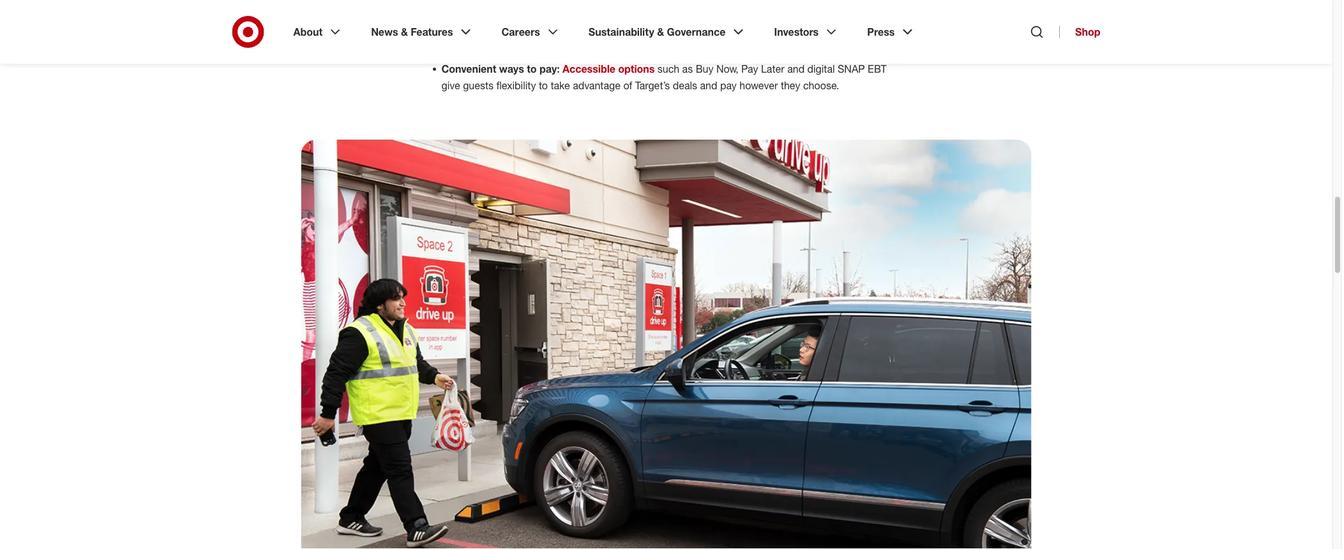 Task type: locate. For each thing, give the bounding box(es) containing it.
take
[[551, 80, 570, 92]]

and
[[788, 63, 805, 75], [700, 80, 718, 92]]

2 & from the left
[[657, 26, 664, 38]]

1 horizontal spatial &
[[657, 26, 664, 38]]

0 horizontal spatial and
[[700, 80, 718, 92]]

shop link
[[1060, 26, 1101, 38]]

1 vertical spatial to
[[539, 80, 548, 92]]

ways
[[499, 63, 524, 75]]

& right news
[[401, 26, 408, 38]]

convenient
[[442, 63, 497, 75]]

and up the "they"
[[788, 63, 805, 75]]

careers link
[[493, 15, 570, 49]]

& for governance
[[657, 26, 664, 38]]

pay
[[720, 80, 737, 92]]

accessible
[[563, 63, 616, 75]]

0 vertical spatial to
[[527, 63, 537, 75]]

guests
[[463, 80, 494, 92]]

of
[[624, 80, 632, 92]]

0 horizontal spatial to
[[527, 63, 537, 75]]

investors
[[774, 26, 819, 38]]

to left pay:
[[527, 63, 537, 75]]

&
[[401, 26, 408, 38], [657, 26, 664, 38]]

digital
[[808, 63, 835, 75]]

sustainability & governance link
[[580, 15, 755, 49]]

0 vertical spatial and
[[788, 63, 805, 75]]

0 horizontal spatial &
[[401, 26, 408, 38]]

press
[[867, 26, 895, 38]]

& left governance
[[657, 26, 664, 38]]

pay
[[742, 63, 758, 75]]

about
[[293, 26, 323, 38]]

1 & from the left
[[401, 26, 408, 38]]

news & features
[[371, 26, 453, 38]]

convenient ways to pay: accessible options
[[442, 63, 655, 75]]

such
[[658, 63, 680, 75]]

flexibility
[[497, 80, 536, 92]]

governance
[[667, 26, 726, 38]]

to inside such as buy now, pay later and digital snap ebt give guests flexibility to take advantage of target's deals and pay however they choose.
[[539, 80, 548, 92]]

now,
[[717, 63, 739, 75]]

and down buy
[[700, 80, 718, 92]]

careers
[[502, 26, 540, 38]]

such as buy now, pay later and digital snap ebt give guests flexibility to take advantage of target's deals and pay however they choose.
[[442, 63, 887, 92]]

to left take
[[539, 80, 548, 92]]

1 horizontal spatial to
[[539, 80, 548, 92]]

to
[[527, 63, 537, 75], [539, 80, 548, 92]]



Task type: vqa. For each thing, say whether or not it's contained in the screenshot.
January
no



Task type: describe. For each thing, give the bounding box(es) containing it.
give
[[442, 80, 460, 92]]

however
[[740, 80, 778, 92]]

as
[[682, 63, 693, 75]]

deals
[[673, 80, 697, 92]]

sustainability & governance
[[589, 26, 726, 38]]

sustainability
[[589, 26, 654, 38]]

ebt
[[868, 63, 887, 75]]

target's
[[635, 80, 670, 92]]

buy
[[696, 63, 714, 75]]

press link
[[859, 15, 924, 49]]

news
[[371, 26, 398, 38]]

shop
[[1076, 26, 1101, 38]]

& for features
[[401, 26, 408, 38]]

investors link
[[765, 15, 848, 49]]

1 horizontal spatial and
[[788, 63, 805, 75]]

choose.
[[803, 80, 839, 92]]

later
[[761, 63, 785, 75]]

news & features link
[[362, 15, 483, 49]]

pay:
[[540, 63, 560, 75]]

accessible options link
[[563, 63, 655, 75]]

advantage
[[573, 80, 621, 92]]

about link
[[285, 15, 352, 49]]

options
[[618, 63, 655, 75]]

they
[[781, 80, 801, 92]]

1 vertical spatial and
[[700, 80, 718, 92]]

features
[[411, 26, 453, 38]]

snap
[[838, 63, 865, 75]]



